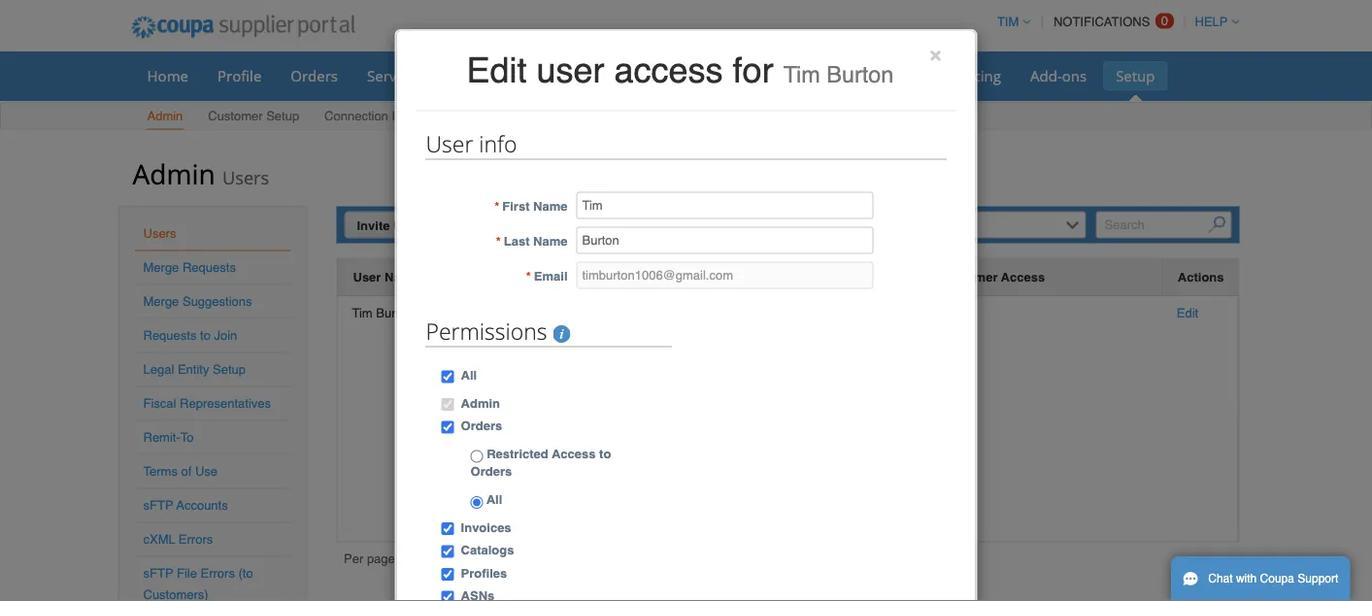 Task type: vqa. For each thing, say whether or not it's contained in the screenshot.
top dammutsugningsentreprenad
no



Task type: locate. For each thing, give the bounding box(es) containing it.
2 vertical spatial orders
[[471, 465, 512, 479]]

*
[[495, 199, 500, 214], [496, 234, 501, 249], [526, 269, 531, 284]]

merge down merge requests
[[143, 294, 179, 309]]

fiscal representatives link
[[143, 396, 271, 411]]

customer inside button
[[939, 270, 998, 285]]

user left info
[[426, 129, 473, 159]]

0 vertical spatial name
[[533, 199, 568, 214]]

sftp file errors (to customers) link
[[143, 566, 253, 601]]

orders up connection on the top left of page
[[291, 66, 338, 85]]

None radio
[[471, 450, 483, 463], [471, 496, 483, 509], [471, 450, 483, 463], [471, 496, 483, 509]]

customer for customer access
[[939, 270, 998, 285]]

edit down the search text box
[[1177, 306, 1199, 320]]

1 vertical spatial *
[[496, 234, 501, 249]]

merge suggestions link
[[143, 294, 252, 309]]

1 horizontal spatial tim
[[784, 61, 821, 87]]

errors inside sftp file errors (to customers)
[[201, 566, 235, 581]]

2 vertical spatial setup
[[213, 362, 246, 377]]

1 horizontal spatial all
[[483, 492, 503, 507]]

admin down admin link
[[133, 155, 215, 192]]

remit-to
[[143, 430, 194, 445]]

edit for edit
[[1177, 306, 1199, 320]]

user
[[426, 129, 473, 159], [394, 218, 422, 233], [353, 270, 381, 285]]

0 horizontal spatial to
[[200, 328, 211, 343]]

permissions
[[708, 270, 783, 285], [426, 316, 553, 346]]

navigation
[[344, 550, 474, 571]]

1 vertical spatial user
[[394, 218, 422, 233]]

coupa
[[1261, 572, 1295, 586]]

setup right ons
[[1116, 66, 1156, 85]]

1 horizontal spatial setup
[[266, 109, 299, 123]]

merge down users link
[[143, 260, 179, 275]]

1 vertical spatial customer
[[939, 270, 998, 285]]

15
[[455, 553, 469, 567]]

0 horizontal spatial customer
[[208, 109, 263, 123]]

0 vertical spatial user
[[426, 129, 473, 159]]

add-ons
[[1031, 66, 1087, 85]]

0 vertical spatial orders
[[291, 66, 338, 85]]

admin
[[147, 109, 183, 123], [133, 155, 215, 192], [461, 396, 500, 410]]

orders link
[[278, 61, 351, 90]]

to right restricted at the bottom of the page
[[599, 447, 611, 461]]

add-ons link
[[1018, 61, 1100, 90]]

1 horizontal spatial access
[[1001, 270, 1045, 285]]

business performance
[[761, 66, 913, 85]]

* left first
[[495, 199, 500, 214]]

requests down service/time
[[392, 109, 445, 123]]

business
[[761, 66, 821, 85]]

burton down user name button
[[376, 306, 413, 320]]

to left join
[[200, 328, 211, 343]]

1 merge from the top
[[143, 260, 179, 275]]

2 vertical spatial user
[[353, 270, 381, 285]]

support
[[1298, 572, 1339, 586]]

0 horizontal spatial edit
[[467, 50, 527, 90]]

orders up restricted at the bottom of the page
[[461, 419, 502, 433]]

0 horizontal spatial tim
[[352, 306, 373, 320]]

all down restricted at the bottom of the page
[[483, 492, 503, 507]]

users down customer setup link
[[222, 165, 269, 189]]

1 vertical spatial burton
[[376, 306, 413, 320]]

10 | 15
[[428, 553, 469, 568]]

access inside restricted access to orders
[[552, 447, 596, 461]]

user for user info
[[426, 129, 473, 159]]

email
[[534, 269, 568, 284]]

errors left (to
[[201, 566, 235, 581]]

customer
[[208, 109, 263, 123], [939, 270, 998, 285]]

0 vertical spatial tim
[[784, 61, 821, 87]]

sheets
[[458, 66, 503, 85]]

1 vertical spatial sftp
[[143, 566, 173, 581]]

0 vertical spatial *
[[495, 199, 500, 214]]

requests to join link
[[143, 328, 237, 343]]

2 vertical spatial admin
[[461, 396, 500, 410]]

merge suggestions
[[143, 294, 252, 309]]

catalogs up profiles
[[461, 543, 514, 558]]

access
[[615, 50, 723, 90]]

1 horizontal spatial users
[[222, 165, 269, 189]]

1 vertical spatial to
[[599, 447, 611, 461]]

1 sftp from the top
[[143, 498, 173, 513]]

admin users
[[133, 155, 269, 192]]

access for restricted
[[552, 447, 596, 461]]

0 vertical spatial edit
[[467, 50, 527, 90]]

setup down orders link at left
[[266, 109, 299, 123]]

catalogs left for
[[674, 66, 732, 85]]

users up merge requests link
[[143, 226, 176, 241]]

orders
[[291, 66, 338, 85], [461, 419, 502, 433], [471, 465, 512, 479]]

profiles
[[461, 566, 507, 580]]

1 horizontal spatial catalogs
[[674, 66, 732, 85]]

customer for customer setup
[[208, 109, 263, 123]]

permissions down * email
[[426, 316, 553, 346]]

1 vertical spatial name
[[533, 234, 568, 249]]

sftp up the customers)
[[143, 566, 173, 581]]

burton inside edit user access for tim burton
[[827, 61, 894, 87]]

setup link
[[1104, 61, 1168, 90]]

requests to join
[[143, 328, 237, 343]]

name for * last name
[[533, 234, 568, 249]]

0 vertical spatial catalogs
[[674, 66, 732, 85]]

0 horizontal spatial setup
[[213, 362, 246, 377]]

sftp up cxml
[[143, 498, 173, 513]]

sftp file errors (to customers)
[[143, 566, 253, 601]]

requests up suggestions
[[183, 260, 236, 275]]

remit-to link
[[143, 430, 194, 445]]

0 horizontal spatial users
[[143, 226, 176, 241]]

None text field
[[577, 227, 874, 254], [577, 262, 874, 289], [577, 227, 874, 254], [577, 262, 874, 289]]

tim right for
[[784, 61, 821, 87]]

orders down restricted at the bottom of the page
[[471, 465, 512, 479]]

admin up restricted at the bottom of the page
[[461, 396, 500, 410]]

invoices right asn
[[590, 66, 645, 85]]

None checkbox
[[442, 371, 454, 383], [442, 421, 454, 434], [442, 545, 454, 558], [442, 568, 454, 581], [442, 371, 454, 383], [442, 421, 454, 434], [442, 545, 454, 558], [442, 568, 454, 581]]

user inside button
[[353, 270, 381, 285]]

0 vertical spatial access
[[1001, 270, 1045, 285]]

0 vertical spatial merge
[[143, 260, 179, 275]]

1 vertical spatial edit
[[1177, 306, 1199, 320]]

status
[[630, 270, 669, 285]]

asn link
[[520, 61, 573, 90]]

* for * first name
[[495, 199, 500, 214]]

connection
[[325, 109, 388, 123]]

errors down the accounts
[[179, 532, 213, 547]]

search image
[[1209, 216, 1226, 234]]

terms
[[143, 464, 178, 479]]

None checkbox
[[442, 398, 454, 411], [442, 523, 454, 535], [442, 591, 454, 601], [442, 398, 454, 411], [442, 523, 454, 535], [442, 591, 454, 601]]

setup down join
[[213, 362, 246, 377]]

2 vertical spatial name
[[385, 270, 419, 285]]

all down timburton1006@gmail.com
[[461, 368, 477, 383]]

0 vertical spatial sftp
[[143, 498, 173, 513]]

1 vertical spatial errors
[[201, 566, 235, 581]]

1 vertical spatial access
[[552, 447, 596, 461]]

all
[[461, 368, 477, 383], [483, 492, 503, 507]]

1 horizontal spatial permissions
[[708, 270, 783, 285]]

invite user
[[357, 218, 422, 233]]

for
[[733, 50, 774, 90]]

2 horizontal spatial setup
[[1116, 66, 1156, 85]]

invite user link
[[344, 211, 434, 238]]

0 vertical spatial setup
[[1116, 66, 1156, 85]]

name
[[533, 199, 568, 214], [533, 234, 568, 249], [385, 270, 419, 285]]

user name
[[353, 270, 419, 285]]

access inside button
[[1001, 270, 1045, 285]]

1 horizontal spatial customer
[[939, 270, 998, 285]]

0 horizontal spatial access
[[552, 447, 596, 461]]

to inside restricted access to orders
[[599, 447, 611, 461]]

access
[[1001, 270, 1045, 285], [552, 447, 596, 461]]

user up tim burton
[[353, 270, 381, 285]]

0 horizontal spatial catalogs
[[461, 543, 514, 558]]

per
[[344, 551, 364, 566]]

service/time sheets
[[367, 66, 503, 85]]

performance
[[825, 66, 913, 85]]

1 vertical spatial permissions
[[426, 316, 553, 346]]

0 vertical spatial all
[[461, 368, 477, 383]]

0 vertical spatial to
[[200, 328, 211, 343]]

user for user name
[[353, 270, 381, 285]]

2 vertical spatial *
[[526, 269, 531, 284]]

1 horizontal spatial to
[[599, 447, 611, 461]]

customers)
[[143, 588, 209, 601]]

0 horizontal spatial user
[[353, 270, 381, 285]]

1 horizontal spatial edit
[[1177, 306, 1199, 320]]

1 horizontal spatial user
[[394, 218, 422, 233]]

info
[[479, 129, 517, 159]]

edit left asn
[[467, 50, 527, 90]]

0 vertical spatial burton
[[827, 61, 894, 87]]

ons
[[1063, 66, 1087, 85]]

1 horizontal spatial burton
[[827, 61, 894, 87]]

orders inside restricted access to orders
[[471, 465, 512, 479]]

tim down user name button
[[352, 306, 373, 320]]

tim
[[784, 61, 821, 87], [352, 306, 373, 320]]

requests up the legal
[[143, 328, 197, 343]]

0 vertical spatial permissions
[[708, 270, 783, 285]]

0 vertical spatial requests
[[392, 109, 445, 123]]

1 vertical spatial requests
[[183, 260, 236, 275]]

invoices up 15
[[461, 520, 512, 535]]

coupa supplier portal image
[[118, 3, 368, 51]]

accounts
[[176, 498, 228, 513]]

terms of use link
[[143, 464, 218, 479]]

2 merge from the top
[[143, 294, 179, 309]]

join
[[214, 328, 237, 343]]

info image
[[553, 325, 571, 343]]

0 horizontal spatial permissions
[[426, 316, 553, 346]]

1 vertical spatial invoices
[[461, 520, 512, 535]]

admin down home 'link' in the top left of the page
[[147, 109, 183, 123]]

2 sftp from the top
[[143, 566, 173, 581]]

restricted
[[487, 447, 549, 461]]

0 vertical spatial users
[[222, 165, 269, 189]]

first
[[503, 199, 530, 214]]

0 horizontal spatial invoices
[[461, 520, 512, 535]]

tim inside edit user access for tim burton
[[784, 61, 821, 87]]

Search text field
[[1097, 211, 1232, 238]]

name right first
[[533, 199, 568, 214]]

name up tim burton
[[385, 270, 419, 285]]

permissions right status
[[708, 270, 783, 285]]

1 vertical spatial all
[[483, 492, 503, 507]]

burton right business
[[827, 61, 894, 87]]

user right "invite"
[[394, 218, 422, 233]]

edit for edit user access for tim burton
[[467, 50, 527, 90]]

sftp for sftp file errors (to customers)
[[143, 566, 173, 581]]

1 horizontal spatial invoices
[[590, 66, 645, 85]]

merge for merge requests
[[143, 260, 179, 275]]

None text field
[[577, 192, 874, 219]]

* left last
[[496, 234, 501, 249]]

customer access button
[[939, 267, 1045, 288]]

2 horizontal spatial user
[[426, 129, 473, 159]]

sftp inside sftp file errors (to customers)
[[143, 566, 173, 581]]

burton
[[827, 61, 894, 87], [376, 306, 413, 320]]

* left email
[[526, 269, 531, 284]]

1 vertical spatial tim
[[352, 306, 373, 320]]

fiscal representatives
[[143, 396, 271, 411]]

0 vertical spatial customer
[[208, 109, 263, 123]]

* for * email
[[526, 269, 531, 284]]

1 vertical spatial catalogs
[[461, 543, 514, 558]]

setup
[[1116, 66, 1156, 85], [266, 109, 299, 123], [213, 362, 246, 377]]

0 horizontal spatial burton
[[376, 306, 413, 320]]

1 vertical spatial merge
[[143, 294, 179, 309]]

name right last
[[533, 234, 568, 249]]

* last name
[[496, 234, 568, 249]]

invoices
[[590, 66, 645, 85], [461, 520, 512, 535]]

0 vertical spatial admin
[[147, 109, 183, 123]]



Task type: describe. For each thing, give the bounding box(es) containing it.
service/time sheets link
[[355, 61, 516, 90]]

requests for merge requests
[[183, 260, 236, 275]]

sftp for sftp accounts
[[143, 498, 173, 513]]

representatives
[[180, 396, 271, 411]]

asn
[[533, 66, 561, 85]]

entity
[[178, 362, 209, 377]]

sourcing link
[[930, 61, 1014, 90]]

profile link
[[205, 61, 274, 90]]

catalogs link
[[661, 61, 745, 90]]

cxml errors
[[143, 532, 213, 547]]

per page
[[344, 551, 395, 566]]

customer setup link
[[207, 104, 300, 130]]

legal entity setup
[[143, 362, 246, 377]]

business performance link
[[748, 61, 926, 90]]

×
[[930, 42, 942, 66]]

service/time
[[367, 66, 454, 85]]

edit user access for tim burton
[[467, 50, 894, 90]]

0 vertical spatial errors
[[179, 532, 213, 547]]

customer access
[[939, 270, 1045, 285]]

sftp accounts
[[143, 498, 228, 513]]

page
[[367, 551, 395, 566]]

legal
[[143, 362, 174, 377]]

sourcing
[[942, 66, 1002, 85]]

admin link
[[146, 104, 184, 130]]

sftp accounts link
[[143, 498, 228, 513]]

suggestions
[[183, 294, 252, 309]]

access for customer
[[1001, 270, 1045, 285]]

invite
[[357, 218, 390, 233]]

1 vertical spatial orders
[[461, 419, 502, 433]]

* email
[[526, 269, 568, 284]]

chat with coupa support button
[[1172, 557, 1351, 601]]

home
[[147, 66, 188, 85]]

user name button
[[353, 267, 419, 288]]

* for * last name
[[496, 234, 501, 249]]

requests for connection requests
[[392, 109, 445, 123]]

× button
[[930, 42, 942, 66]]

merge requests
[[143, 260, 236, 275]]

terms of use
[[143, 464, 218, 479]]

users inside admin users
[[222, 165, 269, 189]]

connection requests link
[[324, 104, 446, 130]]

15 button
[[450, 550, 474, 570]]

merge requests link
[[143, 260, 236, 275]]

permissions button
[[708, 267, 783, 288]]

cxml
[[143, 532, 175, 547]]

with
[[1237, 572, 1257, 586]]

10 button
[[423, 550, 447, 570]]

chat with coupa support
[[1209, 572, 1339, 586]]

(to
[[239, 566, 253, 581]]

cxml errors link
[[143, 532, 213, 547]]

1 vertical spatial setup
[[266, 109, 299, 123]]

edit link
[[1177, 306, 1199, 320]]

user info
[[426, 129, 517, 159]]

status button
[[630, 267, 669, 288]]

profile
[[218, 66, 262, 85]]

0 horizontal spatial all
[[461, 368, 477, 383]]

navigation containing per page
[[344, 550, 474, 571]]

chat
[[1209, 572, 1233, 586]]

add-
[[1031, 66, 1063, 85]]

to
[[180, 430, 194, 445]]

name for * first name
[[533, 199, 568, 214]]

remit-
[[143, 430, 180, 445]]

tim burton
[[352, 306, 413, 320]]

of
[[181, 464, 192, 479]]

customer setup
[[208, 109, 299, 123]]

timburton1006@gmail.com link
[[449, 306, 600, 320]]

user
[[537, 50, 605, 90]]

1 vertical spatial admin
[[133, 155, 215, 192]]

* first name
[[495, 199, 568, 214]]

last
[[504, 234, 530, 249]]

merge for merge suggestions
[[143, 294, 179, 309]]

2 vertical spatial requests
[[143, 328, 197, 343]]

timburton1006@gmail.com
[[449, 306, 600, 320]]

invoices link
[[577, 61, 657, 90]]

1 vertical spatial users
[[143, 226, 176, 241]]

fiscal
[[143, 396, 176, 411]]

10
[[428, 553, 442, 567]]

name inside button
[[385, 270, 419, 285]]

restricted access to orders
[[471, 447, 611, 479]]

use
[[195, 464, 218, 479]]

0 vertical spatial invoices
[[590, 66, 645, 85]]

legal entity setup link
[[143, 362, 246, 377]]

|
[[447, 553, 450, 568]]



